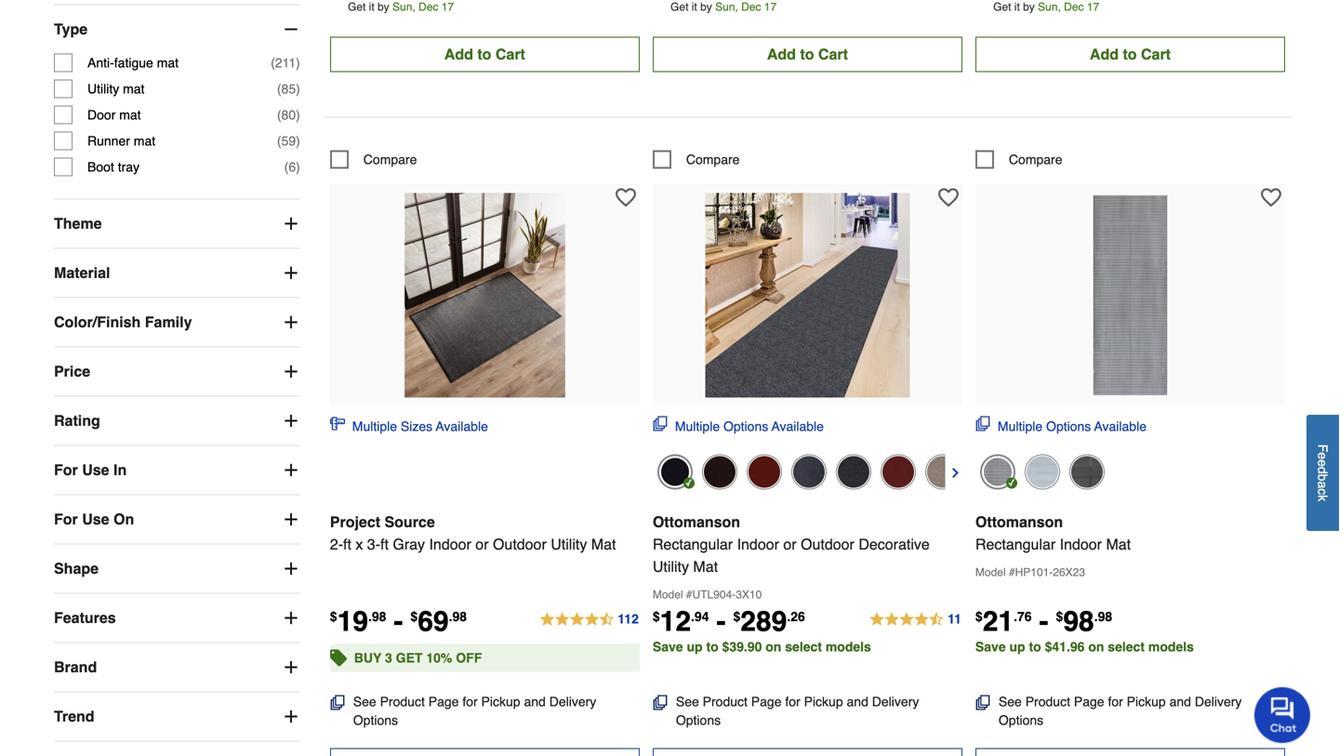 Task type: describe. For each thing, give the bounding box(es) containing it.
.94
[[691, 609, 710, 624]]

f e e d b a c k button
[[1307, 415, 1340, 531]]

a
[[1316, 481, 1331, 489]]

.98 for 19
[[449, 609, 467, 624]]

- for 98
[[1040, 606, 1049, 638]]

mat inside ottomanson rectangular indoor or outdoor decorative utility mat
[[694, 558, 718, 575]]

( 85 )
[[277, 81, 300, 96]]

available for ottomanson rectangular indoor or outdoor decorative utility mat image
[[772, 419, 824, 434]]

3 see from the left
[[999, 694, 1022, 709]]

black 804 image
[[658, 454, 693, 490]]

3 get from the left
[[994, 0, 1012, 13]]

mat inside project source 2-ft x 3-ft gray indoor or outdoor utility mat
[[592, 536, 616, 553]]

type button
[[54, 5, 300, 54]]

up for $41.96
[[1010, 640, 1026, 654]]

models for save up to $41.96 on select models
[[1149, 640, 1195, 654]]

2 dec from the left
[[742, 0, 762, 13]]

boot tray
[[87, 160, 140, 175]]

2 and from the left
[[847, 694, 869, 709]]

112
[[618, 612, 639, 627]]

ottomanson rectangular indoor mat image
[[1029, 193, 1233, 398]]

buy 3 get 10% off
[[354, 651, 482, 666]]

1 by from the left
[[378, 0, 390, 13]]

runner mat
[[87, 134, 156, 148]]

clear image
[[1025, 454, 1061, 490]]

model for rectangular indoor mat
[[976, 566, 1006, 579]]

3 sun, from the left
[[1039, 0, 1062, 13]]

3 get it by sun, dec 17 from the left
[[994, 0, 1100, 13]]

59
[[282, 134, 296, 148]]

2 sun, from the left
[[716, 0, 739, 13]]

get
[[396, 651, 423, 666]]

$ 19 .98 - $ 69 .98
[[330, 606, 467, 638]]

$19.98-$69.98 element
[[330, 606, 467, 638]]

trend button
[[54, 693, 300, 741]]

5013201881 element
[[330, 150, 417, 169]]

save for save up to $39.90 on select models
[[653, 640, 684, 654]]

1 see product page for pickup and delivery options from the left
[[353, 694, 597, 728]]

f e e d b a c k
[[1316, 444, 1331, 502]]

4 $ from the left
[[734, 609, 741, 624]]

brown 808 image
[[702, 454, 738, 490]]

multiple sizes available link
[[330, 416, 488, 436]]

3 and from the left
[[1170, 694, 1192, 709]]

2 e from the top
[[1316, 460, 1331, 467]]

utility mat
[[87, 81, 145, 96]]

11 button
[[869, 609, 963, 631]]

sizes
[[401, 419, 433, 434]]

clear - no grip image
[[981, 454, 1016, 490]]

red image
[[881, 454, 916, 490]]

buy
[[354, 651, 382, 666]]

2 add to cart from the left
[[768, 45, 849, 63]]

compare for 5013201881 element
[[364, 152, 417, 167]]

289
[[741, 606, 788, 638]]

utl904-
[[693, 588, 736, 601]]

( 59 )
[[277, 134, 300, 148]]

$21.76-$98.98 element
[[976, 606, 1113, 638]]

- for 69
[[394, 606, 403, 638]]

2 for from the left
[[786, 694, 801, 709]]

project source 2-ft x 3-ft gray indoor or outdoor utility mat image
[[383, 193, 587, 398]]

19
[[337, 606, 368, 638]]

ottomanson for ottomanson rectangular indoor mat
[[976, 514, 1064, 531]]

85
[[282, 81, 296, 96]]

11
[[948, 612, 962, 627]]

fatigue
[[114, 55, 153, 70]]

mat for runner mat
[[134, 134, 156, 148]]

98
[[1064, 606, 1095, 638]]

price button
[[54, 348, 300, 396]]

ottomanson for ottomanson rectangular indoor or outdoor decorative utility mat
[[653, 514, 741, 531]]

3
[[385, 651, 392, 666]]

1 e from the top
[[1316, 452, 1331, 460]]

( for 6
[[284, 160, 289, 175]]

mat inside ottomanson rectangular indoor mat
[[1107, 536, 1132, 553]]

multiple options available for ottomanson rectangular indoor mat image
[[998, 419, 1147, 434]]

1 sun, from the left
[[393, 0, 416, 13]]

model # hp101-26x23
[[976, 566, 1086, 579]]

minus image
[[282, 20, 300, 39]]

1 get from the left
[[348, 0, 366, 13]]

features
[[54, 610, 116, 627]]

for for for use in
[[54, 462, 78, 479]]

for for for use on
[[54, 511, 78, 528]]

rating button
[[54, 397, 300, 445]]

k
[[1316, 495, 1331, 502]]

3 add to cart button from the left
[[976, 37, 1286, 72]]

3 pickup from the left
[[1127, 694, 1167, 709]]

1 add from the left
[[445, 45, 474, 63]]

2 delivery from the left
[[873, 694, 920, 709]]

2 by from the left
[[701, 0, 713, 13]]

theme
[[54, 215, 102, 232]]

1 17 from the left
[[442, 0, 454, 13]]

plus image for trend
[[282, 708, 300, 726]]

rectangular for rectangular indoor mat
[[976, 536, 1056, 553]]

2 see product page for pickup and delivery options from the left
[[676, 694, 920, 728]]

model # utl904-3x10
[[653, 588, 762, 601]]

door mat
[[87, 108, 141, 122]]

in
[[114, 462, 127, 479]]

save up to $41.96 on select models
[[976, 640, 1195, 654]]

6 $ from the left
[[1057, 609, 1064, 624]]

) for ( 59 )
[[296, 134, 300, 148]]

3x10
[[736, 588, 762, 601]]

2 add to cart button from the left
[[653, 37, 963, 72]]

2 ft from the left
[[381, 536, 389, 553]]

ottomanson rectangular indoor mat
[[976, 514, 1132, 553]]

indoor inside project source 2-ft x 3-ft gray indoor or outdoor utility mat
[[429, 536, 472, 553]]

21
[[983, 606, 1014, 638]]

for use on button
[[54, 496, 300, 544]]

hp101-
[[1016, 566, 1054, 579]]

2 17 from the left
[[765, 0, 777, 13]]

color/finish
[[54, 314, 141, 331]]

1 add to cart button from the left
[[330, 37, 640, 72]]

4.5 stars image for 289
[[869, 609, 963, 631]]

2 add from the left
[[768, 45, 796, 63]]

$ 21 .76 - $ 98 .98
[[976, 606, 1113, 638]]

.26
[[788, 609, 806, 624]]

69
[[418, 606, 449, 638]]

211
[[275, 55, 296, 70]]

26x23
[[1054, 566, 1086, 579]]

plus image for color/finish family
[[282, 313, 300, 332]]

on
[[114, 511, 134, 528]]

$12.94-$289.26 element
[[653, 606, 806, 638]]

3 $ from the left
[[653, 609, 660, 624]]

2 $ from the left
[[411, 609, 418, 624]]

gray
[[393, 536, 425, 553]]

$39.90
[[723, 640, 762, 654]]

.98 for 21
[[1095, 609, 1113, 624]]

plus image for brand
[[282, 658, 300, 677]]

3 by from the left
[[1024, 0, 1035, 13]]

for use in button
[[54, 446, 300, 495]]

1 heart outline image from the left
[[616, 187, 636, 208]]

brand button
[[54, 644, 300, 692]]

1 pickup from the left
[[482, 694, 521, 709]]

plus image for theme
[[282, 215, 300, 233]]

d
[[1316, 467, 1331, 474]]

theme button
[[54, 200, 300, 248]]

2 see from the left
[[676, 694, 700, 709]]

mat for utility mat
[[123, 81, 145, 96]]

or inside ottomanson rectangular indoor or outdoor decorative utility mat
[[784, 536, 797, 553]]

# for ottomanson rectangular indoor or outdoor decorative utility mat
[[687, 588, 693, 601]]

anti-
[[87, 55, 114, 70]]

color/finish family
[[54, 314, 192, 331]]

shape
[[54, 560, 99, 577]]

( for 80
[[277, 108, 282, 122]]

3 product from the left
[[1026, 694, 1071, 709]]

12
[[660, 606, 691, 638]]

material
[[54, 264, 110, 282]]

use for in
[[82, 462, 109, 479]]

3 delivery from the left
[[1196, 694, 1243, 709]]

1 get it by sun, dec 17 from the left
[[348, 0, 454, 13]]

3 page from the left
[[1075, 694, 1105, 709]]

model for rectangular indoor or outdoor decorative utility mat
[[653, 588, 684, 601]]

1 .98 from the left
[[368, 609, 387, 624]]

x
[[356, 536, 363, 553]]

3 add from the left
[[1090, 45, 1119, 63]]

.76
[[1014, 609, 1032, 624]]

for use in
[[54, 462, 127, 479]]

1 dec from the left
[[419, 0, 439, 13]]

2 cart from the left
[[819, 45, 849, 63]]

1 for from the left
[[463, 694, 478, 709]]

1 product from the left
[[380, 694, 425, 709]]

f
[[1316, 444, 1331, 452]]

1 cart from the left
[[496, 45, 526, 63]]

plus image for features
[[282, 609, 300, 628]]

plus image for shape
[[282, 560, 300, 578]]

plus image for material
[[282, 264, 300, 282]]

use for on
[[82, 511, 109, 528]]

) for ( 80 )
[[296, 108, 300, 122]]

price
[[54, 363, 90, 380]]

$ 12 .94 - $ 289 .26
[[653, 606, 806, 638]]

) for ( 211 )
[[296, 55, 300, 70]]

mat right "fatigue"
[[157, 55, 179, 70]]

select for $41.96
[[1109, 640, 1145, 654]]



Task type: locate. For each thing, give the bounding box(es) containing it.
select
[[786, 640, 823, 654], [1109, 640, 1145, 654]]

0 horizontal spatial sun,
[[393, 0, 416, 13]]

indoor for rectangular indoor or outdoor decorative utility mat
[[738, 536, 780, 553]]

for up shape
[[54, 511, 78, 528]]

) for ( 6 )
[[296, 160, 300, 175]]

1 or from the left
[[476, 536, 489, 553]]

2 horizontal spatial multiple
[[998, 419, 1043, 434]]

pickup
[[482, 694, 521, 709], [805, 694, 844, 709], [1127, 694, 1167, 709]]

3 available from the left
[[1095, 419, 1147, 434]]

2 outdoor from the left
[[801, 536, 855, 553]]

utility up door
[[87, 81, 119, 96]]

2 on from the left
[[1089, 640, 1105, 654]]

runner
[[87, 134, 130, 148]]

2 horizontal spatial add
[[1090, 45, 1119, 63]]

ft
[[343, 536, 352, 553], [381, 536, 389, 553]]

2 page from the left
[[752, 694, 782, 709]]

select down .26
[[786, 640, 823, 654]]

multiple for ottomanson rectangular indoor mat image
[[998, 419, 1043, 434]]

.98 up buy
[[368, 609, 387, 624]]

3 compare from the left
[[1010, 152, 1063, 167]]

on for $41.96
[[1089, 640, 1105, 654]]

1 multiple options available from the left
[[675, 419, 824, 434]]

save for save up to $41.96 on select models
[[976, 640, 1006, 654]]

( 211 )
[[271, 55, 300, 70]]

2 horizontal spatial dec
[[1065, 0, 1085, 13]]

multiple for ottomanson rectangular indoor or outdoor decorative utility mat image
[[675, 419, 720, 434]]

0 horizontal spatial ottomanson
[[653, 514, 741, 531]]

10%
[[426, 651, 453, 666]]

) up ( 85 )
[[296, 55, 300, 70]]

1 vertical spatial use
[[82, 511, 109, 528]]

ottomanson down black 804 image
[[653, 514, 741, 531]]

rating
[[54, 412, 100, 429]]

2 compare from the left
[[687, 152, 740, 167]]

page
[[429, 694, 459, 709], [752, 694, 782, 709], [1075, 694, 1105, 709]]

mat up runner mat
[[119, 108, 141, 122]]

1 vertical spatial utility
[[551, 536, 587, 553]]

0 horizontal spatial it
[[369, 0, 375, 13]]

plus image for price
[[282, 362, 300, 381]]

1 add to cart from the left
[[445, 45, 526, 63]]

0 horizontal spatial 4.5 stars image
[[539, 609, 640, 631]]

see product page for pickup and delivery options
[[353, 694, 597, 728], [676, 694, 920, 728], [999, 694, 1243, 728]]

plus image inside material button
[[282, 264, 300, 282]]

pickup down save up to $39.90 on select models
[[805, 694, 844, 709]]

multiple options available link for ottomanson rectangular indoor mat image
[[976, 416, 1147, 436]]

indoor right gray
[[429, 536, 472, 553]]

1 horizontal spatial .98
[[449, 609, 467, 624]]

utility up model # utl904-3x10
[[653, 558, 689, 575]]

project source 2-ft x 3-ft gray indoor or outdoor utility mat
[[330, 514, 616, 553]]

2 horizontal spatial see
[[999, 694, 1022, 709]]

features button
[[54, 594, 300, 643]]

outdoor
[[493, 536, 547, 553], [801, 536, 855, 553]]

0 horizontal spatial outdoor
[[493, 536, 547, 553]]

2 indoor from the left
[[738, 536, 780, 553]]

3 add to cart from the left
[[1090, 45, 1172, 63]]

plus image for for use in
[[282, 461, 300, 480]]

mat down "fatigue"
[[123, 81, 145, 96]]

1 horizontal spatial multiple
[[675, 419, 720, 434]]

ottomanson rectangular indoor or outdoor decorative utility mat image
[[706, 193, 910, 398]]

plus image for for use on
[[282, 510, 300, 529]]

2 plus image from the top
[[282, 461, 300, 480]]

1 horizontal spatial ottomanson
[[976, 514, 1064, 531]]

0 horizontal spatial page
[[429, 694, 459, 709]]

2 pickup from the left
[[805, 694, 844, 709]]

save down 21
[[976, 640, 1006, 654]]

1 horizontal spatial product
[[703, 694, 748, 709]]

page down 10%
[[429, 694, 459, 709]]

plus image inside price button
[[282, 362, 300, 381]]

1 horizontal spatial models
[[1149, 640, 1195, 654]]

ottomanson rectangular indoor or outdoor decorative utility mat
[[653, 514, 930, 575]]

rectangular
[[653, 536, 733, 553], [976, 536, 1056, 553]]

boot
[[87, 160, 114, 175]]

save down 12
[[653, 640, 684, 654]]

2 horizontal spatial cart
[[1142, 45, 1172, 63]]

product down $39.90
[[703, 694, 748, 709]]

add to cart button
[[330, 37, 640, 72], [653, 37, 963, 72], [976, 37, 1286, 72]]

( for 211
[[271, 55, 275, 70]]

rectangular up the model # hp101-26x23 at bottom
[[976, 536, 1056, 553]]

1 available from the left
[[436, 419, 488, 434]]

compare for 5013719977 element
[[687, 152, 740, 167]]

0 horizontal spatial up
[[687, 640, 703, 654]]

see down buy
[[353, 694, 377, 709]]

select for $39.90
[[786, 640, 823, 654]]

2 horizontal spatial page
[[1075, 694, 1105, 709]]

2 up from the left
[[1010, 640, 1026, 654]]

( for 59
[[277, 134, 282, 148]]

see product page for pickup and delivery options down off
[[353, 694, 597, 728]]

1 and from the left
[[524, 694, 546, 709]]

multiple left sizes
[[352, 419, 397, 434]]

heart outline image
[[616, 187, 636, 208], [939, 187, 959, 208]]

tray
[[118, 160, 140, 175]]

multiple options available link for ottomanson rectangular indoor or outdoor decorative utility mat image
[[653, 416, 824, 436]]

1 horizontal spatial sun,
[[716, 0, 739, 13]]

1 $ from the left
[[330, 609, 337, 624]]

shape button
[[54, 545, 300, 593]]

compare for 5014386899 element
[[1010, 152, 1063, 167]]

1 multiple from the left
[[352, 419, 397, 434]]

2 multiple from the left
[[675, 419, 720, 434]]

2 multiple options available from the left
[[998, 419, 1147, 434]]

$ right 11
[[976, 609, 983, 624]]

multiple sizes available
[[352, 419, 488, 434]]

17
[[442, 0, 454, 13], [765, 0, 777, 13], [1088, 0, 1100, 13]]

4.5 stars image left 12
[[539, 609, 640, 631]]

2 horizontal spatial indoor
[[1060, 536, 1103, 553]]

1 horizontal spatial model
[[976, 566, 1006, 579]]

( 6 )
[[284, 160, 300, 175]]

$ up buy 3 get 10% off
[[411, 609, 418, 624]]

source
[[385, 514, 435, 531]]

1 horizontal spatial it
[[692, 0, 698, 13]]

e
[[1316, 452, 1331, 460], [1316, 460, 1331, 467]]

0 horizontal spatial compare
[[364, 152, 417, 167]]

2 ) from the top
[[296, 81, 300, 96]]

ottomanson up the model # hp101-26x23 at bottom
[[976, 514, 1064, 531]]

5 ) from the top
[[296, 160, 300, 175]]

0 horizontal spatial models
[[826, 640, 872, 654]]

) down ( 85 )
[[296, 108, 300, 122]]

2 for from the top
[[54, 511, 78, 528]]

beige image
[[926, 454, 961, 490]]

available for ottomanson rectangular indoor mat image
[[1095, 419, 1147, 434]]

delivery down 11 button
[[873, 694, 920, 709]]

1 horizontal spatial cart
[[819, 45, 849, 63]]

0 horizontal spatial see
[[353, 694, 377, 709]]

1 horizontal spatial indoor
[[738, 536, 780, 553]]

3 for from the left
[[1109, 694, 1124, 709]]

5014386899 element
[[976, 150, 1063, 169]]

0 horizontal spatial by
[[378, 0, 390, 13]]

1 horizontal spatial save
[[976, 640, 1006, 654]]

get it by sun, dec 17
[[348, 0, 454, 13], [671, 0, 777, 13], [994, 0, 1100, 13]]

rectangular inside ottomanson rectangular indoor or outdoor decorative utility mat
[[653, 536, 733, 553]]

3 plus image from the top
[[282, 313, 300, 332]]

plus image
[[282, 412, 300, 430], [282, 461, 300, 480], [282, 510, 300, 529], [282, 658, 300, 677]]

1 on from the left
[[766, 640, 782, 654]]

up down .76
[[1010, 640, 1026, 654]]

5013719977 element
[[653, 150, 740, 169]]

5 $ from the left
[[976, 609, 983, 624]]

80
[[282, 108, 296, 122]]

( 80 )
[[277, 108, 300, 122]]

compare inside 5013719977 element
[[687, 152, 740, 167]]

2 it from the left
[[692, 0, 698, 13]]

0 horizontal spatial get
[[348, 0, 366, 13]]

utility
[[87, 81, 119, 96], [551, 536, 587, 553], [653, 558, 689, 575]]

gray 803 image
[[792, 454, 827, 490]]

) up 6
[[296, 134, 300, 148]]

off
[[456, 651, 482, 666]]

page down save up to $41.96 on select models
[[1075, 694, 1105, 709]]

2 multiple options available link from the left
[[976, 416, 1147, 436]]

0 vertical spatial for
[[54, 462, 78, 479]]

1 horizontal spatial 4.5 stars image
[[869, 609, 963, 631]]

plus image for rating
[[282, 412, 300, 430]]

indoor inside ottomanson rectangular indoor or outdoor decorative utility mat
[[738, 536, 780, 553]]

2 horizontal spatial compare
[[1010, 152, 1063, 167]]

plus image inside rating button
[[282, 412, 300, 430]]

3 dec from the left
[[1065, 0, 1085, 13]]

2 horizontal spatial .98
[[1095, 609, 1113, 624]]

to
[[478, 45, 492, 63], [801, 45, 815, 63], [1124, 45, 1138, 63], [707, 640, 719, 654], [1030, 640, 1042, 654]]

multiple options available
[[675, 419, 824, 434], [998, 419, 1147, 434]]

1 - from the left
[[394, 606, 403, 638]]

1 horizontal spatial delivery
[[873, 694, 920, 709]]

on down 289
[[766, 640, 782, 654]]

rectangular inside ottomanson rectangular indoor mat
[[976, 536, 1056, 553]]

tag filled image
[[330, 645, 347, 671]]

1 see from the left
[[353, 694, 377, 709]]

for down rating
[[54, 462, 78, 479]]

1 horizontal spatial by
[[701, 0, 713, 13]]

2 horizontal spatial add to cart button
[[976, 37, 1286, 72]]

0 horizontal spatial -
[[394, 606, 403, 638]]

3 see product page for pickup and delivery options from the left
[[999, 694, 1243, 728]]

1 it from the left
[[369, 0, 375, 13]]

use left on
[[82, 511, 109, 528]]

1 models from the left
[[826, 640, 872, 654]]

3 plus image from the top
[[282, 510, 300, 529]]

0 horizontal spatial multiple options available link
[[653, 416, 824, 436]]

family
[[145, 314, 192, 331]]

1 horizontal spatial add to cart button
[[653, 37, 963, 72]]

outdoor inside project source 2-ft x 3-ft gray indoor or outdoor utility mat
[[493, 536, 547, 553]]

1 plus image from the top
[[282, 215, 300, 233]]

1 plus image from the top
[[282, 412, 300, 430]]

0 horizontal spatial black image
[[836, 454, 872, 490]]

utility inside ottomanson rectangular indoor or outdoor decorative utility mat
[[653, 558, 689, 575]]

1 horizontal spatial get it by sun, dec 17
[[671, 0, 777, 13]]

plus image inside color/finish family 'button'
[[282, 313, 300, 332]]

.98 up off
[[449, 609, 467, 624]]

3 multiple from the left
[[998, 419, 1043, 434]]

2 heart outline image from the left
[[939, 187, 959, 208]]

1 delivery from the left
[[550, 694, 597, 709]]

color/finish family button
[[54, 298, 300, 347]]

anti-fatigue mat
[[87, 55, 179, 70]]

multiple options available for ottomanson rectangular indoor or outdoor decorative utility mat image
[[675, 419, 824, 434]]

see product page for pickup and delivery options down save up to $41.96 on select models
[[999, 694, 1243, 728]]

use left 'in'
[[82, 462, 109, 479]]

c
[[1316, 489, 1331, 495]]

see product page for pickup and delivery options down save up to $39.90 on select models
[[676, 694, 920, 728]]

plus image inside trend button
[[282, 708, 300, 726]]

$ right 112
[[653, 609, 660, 624]]

- right .76
[[1040, 606, 1049, 638]]

rectangular for rectangular indoor or outdoor decorative utility mat
[[653, 536, 733, 553]]

- for 289
[[717, 606, 726, 638]]

1 vertical spatial #
[[687, 588, 693, 601]]

product down get
[[380, 694, 425, 709]]

1 horizontal spatial outdoor
[[801, 536, 855, 553]]

model up 12
[[653, 588, 684, 601]]

# up .76
[[1010, 566, 1016, 579]]

2-
[[330, 536, 343, 553]]

7 plus image from the top
[[282, 708, 300, 726]]

2 black image from the left
[[1070, 454, 1105, 490]]

ft left x
[[343, 536, 352, 553]]

$41.96
[[1046, 640, 1085, 654]]

plus image inside 'for use on' button
[[282, 510, 300, 529]]

1 horizontal spatial page
[[752, 694, 782, 709]]

0 horizontal spatial cart
[[496, 45, 526, 63]]

) up 80
[[296, 81, 300, 96]]

mat up 'tray'
[[134, 134, 156, 148]]

5 plus image from the top
[[282, 560, 300, 578]]

1 horizontal spatial and
[[847, 694, 869, 709]]

0 horizontal spatial add to cart
[[445, 45, 526, 63]]

plus image inside brand button
[[282, 658, 300, 677]]

2 vertical spatial utility
[[653, 558, 689, 575]]

112 button
[[539, 609, 640, 631]]

indoor up 3x10
[[738, 536, 780, 553]]

4.5 stars image for 69
[[539, 609, 640, 631]]

3 .98 from the left
[[1095, 609, 1113, 624]]

or up .26
[[784, 536, 797, 553]]

6
[[289, 160, 296, 175]]

save up to $39.90 on select models
[[653, 640, 872, 654]]

- left 69
[[394, 606, 403, 638]]

sun,
[[393, 0, 416, 13], [716, 0, 739, 13], [1039, 0, 1062, 13]]

ottomanson inside ottomanson rectangular indoor mat
[[976, 514, 1064, 531]]

1 4.5 stars image from the left
[[539, 609, 640, 631]]

1 horizontal spatial see
[[676, 694, 700, 709]]

2 horizontal spatial 17
[[1088, 0, 1100, 13]]

or inside project source 2-ft x 3-ft gray indoor or outdoor utility mat
[[476, 536, 489, 553]]

multiple options available link up brown 808 icon
[[653, 416, 824, 436]]

available
[[436, 419, 488, 434], [772, 419, 824, 434], [1095, 419, 1147, 434]]

3-
[[367, 536, 381, 553]]

.98 inside "$ 21 .76 - $ 98 .98"
[[1095, 609, 1113, 624]]

red 800 image
[[747, 454, 782, 490]]

product down $41.96
[[1026, 694, 1071, 709]]

0 horizontal spatial available
[[436, 419, 488, 434]]

# for ottomanson rectangular indoor mat
[[1010, 566, 1016, 579]]

decorative
[[859, 536, 930, 553]]

0 horizontal spatial for
[[463, 694, 478, 709]]

plus image inside features "button"
[[282, 609, 300, 628]]

multiple up brown 808 icon
[[675, 419, 720, 434]]

2 horizontal spatial add to cart
[[1090, 45, 1172, 63]]

2 use from the top
[[82, 511, 109, 528]]

)
[[296, 55, 300, 70], [296, 81, 300, 96], [296, 108, 300, 122], [296, 134, 300, 148], [296, 160, 300, 175]]

plus image inside 'for use in' button
[[282, 461, 300, 480]]

0 horizontal spatial select
[[786, 640, 823, 654]]

1 horizontal spatial add to cart
[[768, 45, 849, 63]]

see down 21
[[999, 694, 1022, 709]]

options
[[724, 419, 769, 434], [1047, 419, 1092, 434], [353, 713, 398, 728], [676, 713, 721, 728], [999, 713, 1044, 728]]

multiple up the clear 'icon'
[[998, 419, 1043, 434]]

0 horizontal spatial mat
[[592, 536, 616, 553]]

1 horizontal spatial select
[[1109, 640, 1145, 654]]

2 horizontal spatial utility
[[653, 558, 689, 575]]

( for 85
[[277, 81, 282, 96]]

up for $39.90
[[687, 640, 703, 654]]

2 or from the left
[[784, 536, 797, 553]]

0 horizontal spatial multiple options available
[[675, 419, 824, 434]]

rectangular up model # utl904-3x10
[[653, 536, 733, 553]]

for use on
[[54, 511, 134, 528]]

0 horizontal spatial .98
[[368, 609, 387, 624]]

door
[[87, 108, 116, 122]]

black image right the clear 'icon'
[[1070, 454, 1105, 490]]

1 horizontal spatial multiple options available
[[998, 419, 1147, 434]]

$ up tag filled icon
[[330, 609, 337, 624]]

0 vertical spatial utility
[[87, 81, 119, 96]]

multiple options available link
[[653, 416, 824, 436], [976, 416, 1147, 436]]

0 horizontal spatial ft
[[343, 536, 352, 553]]

page down save up to $39.90 on select models
[[752, 694, 782, 709]]

1 horizontal spatial pickup
[[805, 694, 844, 709]]

and
[[524, 694, 546, 709], [847, 694, 869, 709], [1170, 694, 1192, 709]]

on
[[766, 640, 782, 654], [1089, 640, 1105, 654]]

or
[[476, 536, 489, 553], [784, 536, 797, 553]]

b
[[1316, 474, 1331, 481]]

3 indoor from the left
[[1060, 536, 1103, 553]]

1 horizontal spatial or
[[784, 536, 797, 553]]

3 - from the left
[[1040, 606, 1049, 638]]

for down save up to $41.96 on select models
[[1109, 694, 1124, 709]]

model
[[976, 566, 1006, 579], [653, 588, 684, 601]]

0 horizontal spatial add to cart button
[[330, 37, 640, 72]]

2 horizontal spatial mat
[[1107, 536, 1132, 553]]

3 cart from the left
[[1142, 45, 1172, 63]]

utility up 112 button
[[551, 536, 587, 553]]

2 ottomanson from the left
[[976, 514, 1064, 531]]

use
[[82, 462, 109, 479], [82, 511, 109, 528]]

2 horizontal spatial sun,
[[1039, 0, 1062, 13]]

.98
[[368, 609, 387, 624], [449, 609, 467, 624], [1095, 609, 1113, 624]]

0 horizontal spatial product
[[380, 694, 425, 709]]

0 horizontal spatial multiple
[[352, 419, 397, 434]]

heart outline image
[[1262, 187, 1282, 208]]

4.5 stars image
[[539, 609, 640, 631], [869, 609, 963, 631]]

4.5 stars image containing 11
[[869, 609, 963, 631]]

3 17 from the left
[[1088, 0, 1100, 13]]

indoor up 26x23
[[1060, 536, 1103, 553]]

2 .98 from the left
[[449, 609, 467, 624]]

0 horizontal spatial or
[[476, 536, 489, 553]]

plus image inside theme button
[[282, 215, 300, 233]]

select right $41.96
[[1109, 640, 1145, 654]]

$ down 3x10
[[734, 609, 741, 624]]

1 for from the top
[[54, 462, 78, 479]]

1 multiple options available link from the left
[[653, 416, 824, 436]]

2 horizontal spatial -
[[1040, 606, 1049, 638]]

1 horizontal spatial -
[[717, 606, 726, 638]]

pickup down off
[[482, 694, 521, 709]]

4.5 stars image containing 112
[[539, 609, 640, 631]]

1 ft from the left
[[343, 536, 352, 553]]

0 horizontal spatial on
[[766, 640, 782, 654]]

1 horizontal spatial 17
[[765, 0, 777, 13]]

2 horizontal spatial available
[[1095, 419, 1147, 434]]

(
[[271, 55, 275, 70], [277, 81, 282, 96], [277, 108, 282, 122], [277, 134, 282, 148], [284, 160, 289, 175]]

for down save up to $39.90 on select models
[[786, 694, 801, 709]]

2 get it by sun, dec 17 from the left
[[671, 0, 777, 13]]

1 page from the left
[[429, 694, 459, 709]]

on for $39.90
[[766, 640, 782, 654]]

get
[[348, 0, 366, 13], [671, 0, 689, 13], [994, 0, 1012, 13]]

1 horizontal spatial get
[[671, 0, 689, 13]]

1 compare from the left
[[364, 152, 417, 167]]

2 4.5 stars image from the left
[[869, 609, 963, 631]]

type
[[54, 21, 88, 38]]

plus image
[[282, 215, 300, 233], [282, 264, 300, 282], [282, 313, 300, 332], [282, 362, 300, 381], [282, 560, 300, 578], [282, 609, 300, 628], [282, 708, 300, 726]]

see down 12
[[676, 694, 700, 709]]

-
[[394, 606, 403, 638], [717, 606, 726, 638], [1040, 606, 1049, 638]]

up down .94
[[687, 640, 703, 654]]

e up the b
[[1316, 460, 1331, 467]]

1 horizontal spatial #
[[1010, 566, 1016, 579]]

brand
[[54, 659, 97, 676]]

- right .94
[[717, 606, 726, 638]]

) down ( 59 )
[[296, 160, 300, 175]]

0 horizontal spatial #
[[687, 588, 693, 601]]

multiple options available up the clear 'icon'
[[998, 419, 1147, 434]]

0 vertical spatial use
[[82, 462, 109, 479]]

material button
[[54, 249, 300, 297]]

2 product from the left
[[703, 694, 748, 709]]

# up .94
[[687, 588, 693, 601]]

2 get from the left
[[671, 0, 689, 13]]

4 plus image from the top
[[282, 658, 300, 677]]

1 select from the left
[[786, 640, 823, 654]]

2 horizontal spatial see product page for pickup and delivery options
[[999, 694, 1243, 728]]

2 horizontal spatial product
[[1026, 694, 1071, 709]]

0 horizontal spatial pickup
[[482, 694, 521, 709]]

ft left gray
[[381, 536, 389, 553]]

compare inside 5013201881 element
[[364, 152, 417, 167]]

$
[[330, 609, 337, 624], [411, 609, 418, 624], [653, 609, 660, 624], [734, 609, 741, 624], [976, 609, 983, 624], [1057, 609, 1064, 624]]

plus image inside shape button
[[282, 560, 300, 578]]

pickup down save up to $41.96 on select models
[[1127, 694, 1167, 709]]

0 horizontal spatial utility
[[87, 81, 119, 96]]

mat for door mat
[[119, 108, 141, 122]]

project
[[330, 514, 381, 531]]

2 save from the left
[[976, 640, 1006, 654]]

4.5 stars image down the decorative
[[869, 609, 963, 631]]

1 vertical spatial for
[[54, 511, 78, 528]]

1 horizontal spatial available
[[772, 419, 824, 434]]

1 ) from the top
[[296, 55, 300, 70]]

it
[[369, 0, 375, 13], [692, 0, 698, 13], [1015, 0, 1021, 13]]

or right gray
[[476, 536, 489, 553]]

0 vertical spatial model
[[976, 566, 1006, 579]]

3 ) from the top
[[296, 108, 300, 122]]

0 horizontal spatial model
[[653, 588, 684, 601]]

1 horizontal spatial up
[[1010, 640, 1026, 654]]

models for save up to $39.90 on select models
[[826, 640, 872, 654]]

0 horizontal spatial dec
[[419, 0, 439, 13]]

on down 98
[[1089, 640, 1105, 654]]

delivery
[[550, 694, 597, 709], [873, 694, 920, 709], [1196, 694, 1243, 709]]

outdoor inside ottomanson rectangular indoor or outdoor decorative utility mat
[[801, 536, 855, 553]]

0 horizontal spatial delivery
[[550, 694, 597, 709]]

2 horizontal spatial get
[[994, 0, 1012, 13]]

1 horizontal spatial rectangular
[[976, 536, 1056, 553]]

indoor for rectangular indoor mat
[[1060, 536, 1103, 553]]

delivery left chat invite button image
[[1196, 694, 1243, 709]]

utility inside project source 2-ft x 3-ft gray indoor or outdoor utility mat
[[551, 536, 587, 553]]

1 black image from the left
[[836, 454, 872, 490]]

multiple options available up red 800 image on the right of page
[[675, 419, 824, 434]]

ottomanson inside ottomanson rectangular indoor or outdoor decorative utility mat
[[653, 514, 741, 531]]

4 plus image from the top
[[282, 362, 300, 381]]

multiple options available link up the clear 'icon'
[[976, 416, 1147, 436]]

for down off
[[463, 694, 478, 709]]

0 horizontal spatial 17
[[442, 0, 454, 13]]

1 horizontal spatial heart outline image
[[939, 187, 959, 208]]

1 save from the left
[[653, 640, 684, 654]]

see
[[353, 694, 377, 709], [676, 694, 700, 709], [999, 694, 1022, 709]]

$ up $41.96
[[1057, 609, 1064, 624]]

e up d
[[1316, 452, 1331, 460]]

compare inside 5014386899 element
[[1010, 152, 1063, 167]]

) for ( 85 )
[[296, 81, 300, 96]]

trend
[[54, 708, 95, 725]]

delivery down 112 button
[[550, 694, 597, 709]]

#
[[1010, 566, 1016, 579], [687, 588, 693, 601]]

.98 up save up to $41.96 on select models
[[1095, 609, 1113, 624]]

indoor inside ottomanson rectangular indoor mat
[[1060, 536, 1103, 553]]

1 horizontal spatial for
[[786, 694, 801, 709]]

chat invite button image
[[1255, 687, 1312, 743]]

3 it from the left
[[1015, 0, 1021, 13]]

model left hp101-
[[976, 566, 1006, 579]]

1 horizontal spatial mat
[[694, 558, 718, 575]]

1 up from the left
[[687, 640, 703, 654]]

black image left red image
[[836, 454, 872, 490]]

black image
[[836, 454, 872, 490], [1070, 454, 1105, 490]]



Task type: vqa. For each thing, say whether or not it's contained in the screenshot.
Included,
no



